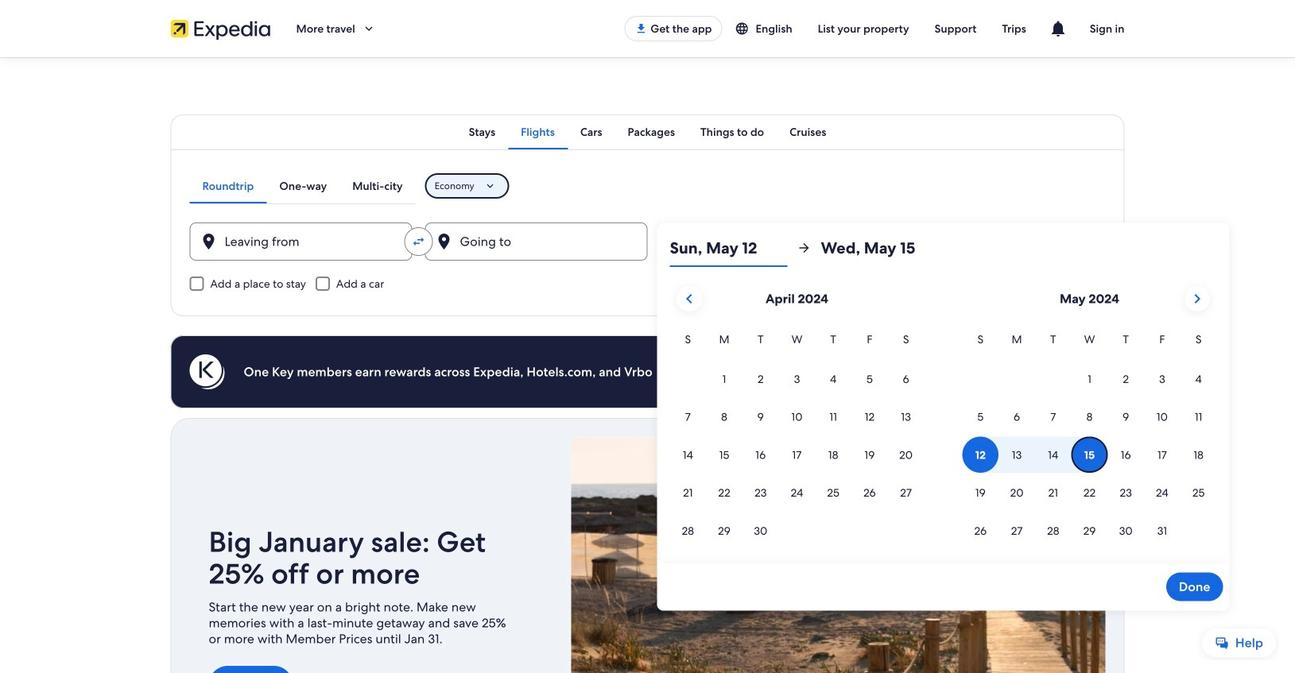 Task type: describe. For each thing, give the bounding box(es) containing it.
april 2024 element
[[670, 331, 924, 551]]

previous month image
[[680, 289, 699, 309]]

0 vertical spatial tab list
[[171, 115, 1125, 149]]

swap origin and destination values image
[[411, 235, 426, 249]]

expedia logo image
[[171, 17, 271, 40]]

1 vertical spatial tab list
[[190, 169, 416, 204]]

download the app button image
[[635, 22, 647, 35]]

directional image
[[797, 241, 811, 255]]

small image
[[735, 21, 756, 36]]



Task type: locate. For each thing, give the bounding box(es) containing it.
may 2024 element
[[963, 331, 1217, 551]]

application
[[670, 280, 1217, 551]]

tab list
[[171, 115, 1125, 149], [190, 169, 416, 204]]

main content
[[0, 57, 1295, 673]]

more travel image
[[362, 21, 376, 36]]

next month image
[[1188, 289, 1207, 309]]

communication center icon image
[[1049, 19, 1068, 38]]



Task type: vqa. For each thing, say whether or not it's contained in the screenshot.
Sign in dropdown button
no



